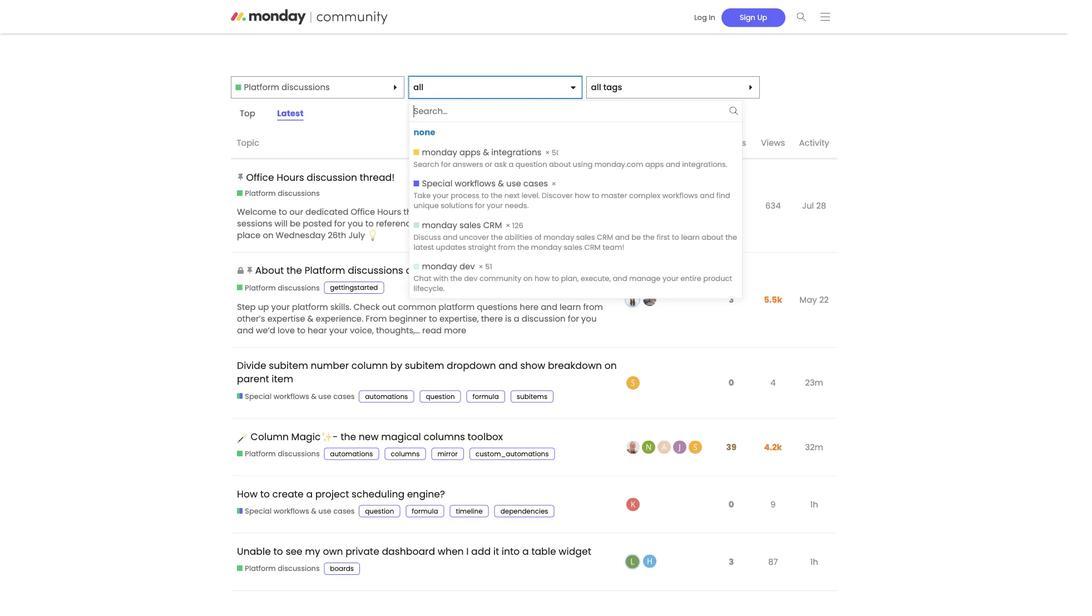 Task type: describe. For each thing, give the bounding box(es) containing it.
thread,
[[404, 206, 433, 218]]

Search… search field
[[414, 103, 728, 120]]

32m
[[806, 441, 824, 453]]

4.2k
[[765, 441, 783, 453]]

special workflows & use cases for number
[[245, 391, 355, 402]]

1h link for unable to see my own private dashboard when i add it into a table widget
[[808, 548, 822, 576]]

use for number
[[319, 391, 332, 402]]

wednesday
[[276, 229, 326, 241]]

& for create
[[311, 506, 317, 516]]

2 horizontal spatial our
[[570, 206, 584, 218]]

up
[[758, 12, 768, 22]]

my
[[305, 545, 321, 558]]

drew - frequent poster image
[[674, 441, 687, 454]]

question for question link to the bottom
[[365, 507, 394, 516]]

how to create a project scheduling engine? link
[[237, 479, 445, 509]]

new
[[359, 430, 379, 443]]

to right love
[[297, 324, 306, 336]]

all for all tags
[[591, 81, 602, 93]]

voice,
[[350, 324, 374, 336]]

divide subitem number column by subitem dropdown and show breakdown on parent item link
[[237, 351, 617, 394]]

1 vertical spatial formula link
[[406, 505, 445, 518]]

mirror link
[[432, 448, 464, 460]]

sign
[[740, 12, 756, 22]]

love
[[278, 324, 295, 336]]

welcome to our dedicated office hours thread, where discussions from each of our sessions will be posted for you to reference.  stay tuned for our first discussion taking place on wednesday 26th july
[[237, 206, 587, 241]]

discussions inside about the platform discussions category link
[[348, 264, 404, 277]]

out
[[382, 301, 396, 313]]

other's
[[237, 313, 265, 325]]

table
[[532, 545, 557, 558]]

column
[[352, 359, 388, 372]]

cases for column
[[334, 391, 355, 402]]

3 for 5.5k
[[729, 294, 734, 306]]

subitems
[[517, 392, 548, 401]]

number
[[311, 359, 349, 372]]

i
[[467, 545, 469, 558]]

timeline
[[456, 507, 483, 516]]

dedicated
[[306, 206, 349, 218]]

about the platform discussions category link
[[255, 256, 449, 286]]

we'd
[[256, 324, 276, 336]]

from
[[366, 313, 387, 325]]

39
[[727, 441, 737, 453]]

platform up top
[[244, 81, 280, 93]]

navigation containing log in
[[685, 5, 838, 29]]

first
[[497, 217, 512, 229]]

automations for column
[[365, 392, 408, 401]]

magical
[[381, 430, 421, 443]]

beginner
[[389, 313, 427, 325]]

platform up gettingstarted
[[305, 264, 345, 277]]

expertise,
[[440, 313, 479, 325]]

divide
[[237, 359, 266, 372]]

1 radio item from the top
[[410, 142, 743, 174]]

from inside 'welcome to our dedicated office hours thread, where discussions from each of our sessions will be posted for you to reference.  stay tuned for our first discussion taking place on wednesday 26th july'
[[514, 206, 534, 218]]

634
[[766, 200, 781, 212]]

reference.
[[376, 217, 418, 229]]

on inside "divide subitem number column by subitem dropdown and show breakdown on parent item"
[[605, 359, 617, 372]]

none radio item
[[410, 122, 743, 142]]

0 horizontal spatial a
[[306, 487, 313, 501]]

discussion inside 'welcome to our dedicated office hours thread, where discussions from each of our sessions will be posted for you to reference.  stay tuned for our first discussion taking place on wednesday 26th july'
[[515, 217, 559, 229]]

1 platform from the left
[[292, 301, 328, 313]]

tags list for dashboard
[[324, 563, 366, 575]]

special workflows & use cases link for number
[[237, 391, 355, 402]]

jul 28
[[803, 200, 827, 212]]

toolbox
[[468, 430, 503, 443]]

up
[[258, 301, 269, 313]]

read more
[[423, 324, 467, 336]]

23m
[[806, 377, 824, 389]]

replies
[[717, 137, 747, 149]]

special workflows & use cases for create
[[245, 506, 355, 516]]

automations link for the
[[324, 448, 379, 460]]

0 button for divide subitem number column by subitem dropdown and show breakdown on parent item
[[726, 371, 737, 396]]

0 horizontal spatial our
[[290, 206, 303, 218]]

26th
[[328, 229, 346, 241]]

parent
[[237, 373, 269, 386]]

0 for divide subitem number column by subitem dropdown and show breakdown on parent item
[[729, 377, 735, 389]]

9
[[771, 499, 776, 511]]

to left more
[[429, 313, 438, 325]]

see
[[286, 545, 303, 558]]

menu image
[[821, 13, 831, 21]]

juliette  - original poster, most recent poster image
[[626, 293, 640, 307]]

here
[[520, 301, 539, 313]]

dependencies link
[[495, 505, 555, 518]]

experience.
[[316, 313, 364, 325]]

0 horizontal spatial your
[[271, 301, 290, 313]]

create
[[273, 487, 304, 501]]

may
[[800, 294, 818, 306]]

4
[[771, 377, 776, 389]]

28
[[817, 200, 827, 212]]

column magic✨ - the new magical columns toolbox
[[248, 430, 503, 443]]

1 vertical spatial question link
[[359, 505, 400, 518]]

a inside step up your platform skills. check out common platform questions here and learn from other's expertise & experience.  from beginner to expertise, there is a discussion for you and we'd love to hear your voice, thoughts,…
[[514, 313, 520, 325]]

tags list for dropdown
[[359, 390, 560, 403]]

32m link
[[803, 433, 827, 461]]

latest link
[[269, 105, 313, 122]]

noel pusey - frequent poster image
[[643, 441, 656, 454]]

there
[[481, 313, 503, 325]]

discussions down office hours discussion thread!
[[278, 189, 320, 199]]

1h for unable to see my own private dashboard when i add it into a table widget
[[811, 556, 819, 568]]

columns link
[[385, 448, 426, 460]]

scheduling
[[352, 487, 405, 501]]

place
[[237, 229, 261, 241]]

column magic✨ - the new magical columns toolbox link
[[237, 422, 503, 452]]

gettingstarted
[[330, 283, 378, 292]]

1h for how to create a project scheduling engine?
[[811, 499, 819, 511]]

may 22 link
[[797, 286, 832, 314]]

0 vertical spatial formula link
[[467, 390, 505, 403]]

2 subitem from the left
[[405, 359, 444, 372]]

views button
[[753, 128, 795, 159]]

welcome
[[237, 206, 277, 218]]

more
[[444, 324, 467, 336]]

when
[[438, 545, 464, 558]]

project
[[315, 487, 349, 501]]

the inside column magic✨ - the new magical columns toolbox link
[[341, 430, 356, 443]]

it
[[494, 545, 499, 558]]

1 platform discussions link from the top
[[237, 189, 320, 199]]

activity button
[[795, 128, 838, 159]]

taking
[[561, 217, 587, 229]]

rebecca katz (monday.com) - frequent poster image
[[644, 293, 657, 306]]

platform for platform discussions link related to 87
[[245, 564, 276, 574]]

divide subitem number column by subitem dropdown and show breakdown on parent item
[[237, 359, 617, 386]]

0 button for how to create a project scheduling engine?
[[726, 492, 737, 517]]

4 radio item from the top
[[410, 257, 743, 298]]

alex walton - frequent poster image
[[658, 441, 672, 454]]

questions
[[477, 301, 518, 313]]

3 radio item from the top
[[410, 215, 743, 257]]

jul 28 link
[[800, 191, 830, 220]]

category
[[406, 264, 449, 277]]

monday community forum image
[[231, 9, 409, 24]]

boards link
[[324, 563, 360, 575]]

where
[[436, 206, 461, 218]]

log in
[[695, 12, 716, 22]]

question for right question link
[[426, 392, 455, 401]]

platform discussions for 87
[[245, 564, 320, 574]]

special for divide
[[245, 391, 272, 402]]

custom_automations link
[[470, 448, 555, 460]]

log
[[695, 12, 707, 22]]

columns inside columns link
[[391, 449, 420, 458]]

0 horizontal spatial for
[[335, 217, 346, 229]]

private
[[346, 545, 380, 558]]

1 horizontal spatial our
[[481, 217, 495, 229]]

3 button for 87
[[727, 550, 737, 575]]

column
[[251, 430, 289, 443]]

formula for formula link to the bottom
[[412, 507, 438, 516]]

discussions up latest on the left top
[[282, 81, 330, 93]]

unable to see my own private dashboard when i add it into a table widget link
[[237, 536, 592, 567]]

each
[[536, 206, 557, 218]]

tags
[[604, 81, 623, 93]]

for inside step up your platform skills. check out common platform questions here and learn from other's expertise & experience.  from beginner to expertise, there is a discussion for you and we'd love to hear your voice, thoughts,…
[[568, 313, 579, 325]]

none menu
[[410, 122, 743, 298]]

1h link for how to create a project scheduling engine?
[[808, 490, 822, 519]]

tags list for columns
[[324, 448, 561, 460]]

platform discussions link for 5.5k
[[237, 283, 320, 293]]

thoughts,…
[[376, 324, 420, 336]]

to left be
[[279, 206, 287, 218]]

2 platform from the left
[[439, 301, 475, 313]]

discussion inside the 'office hours discussion thread!' link
[[307, 171, 357, 184]]

thread!
[[360, 171, 395, 184]]

on inside 'welcome to our dedicated office hours thread, where discussions from each of our sessions will be posted for you to reference.  stay tuned for our first discussion taking place on wednesday 26th july'
[[263, 229, 274, 241]]



Task type: locate. For each thing, give the bounding box(es) containing it.
from right learn
[[584, 301, 603, 313]]

to inside 'link'
[[274, 545, 283, 558]]

1h link
[[808, 490, 822, 519], [808, 548, 822, 576]]

0 horizontal spatial platform
[[292, 301, 328, 313]]

& down number
[[311, 391, 317, 402]]

1 vertical spatial automations link
[[324, 448, 379, 460]]

platform discussions link
[[237, 189, 320, 199], [237, 283, 320, 293], [237, 449, 320, 459], [237, 564, 320, 574]]

posted
[[303, 217, 332, 229]]

will
[[275, 217, 288, 229]]

you inside 'welcome to our dedicated office hours thread, where discussions from each of our sessions will be posted for you to reference.  stay tuned for our first discussion taking place on wednesday 26th july'
[[348, 217, 363, 229]]

office up welcome
[[246, 171, 274, 184]]

own
[[323, 545, 343, 558]]

1 vertical spatial 3 button
[[727, 550, 737, 575]]

to
[[279, 206, 287, 218], [366, 217, 374, 229], [429, 313, 438, 325], [297, 324, 306, 336], [260, 487, 270, 501], [274, 545, 283, 558]]

0 left 9 on the bottom right of the page
[[729, 499, 735, 511]]

0 for how to create a project scheduling engine?
[[729, 499, 735, 511]]

1 all from the left
[[414, 81, 424, 93]]

all for all
[[414, 81, 424, 93]]

1 horizontal spatial question link
[[420, 390, 461, 403]]

topic
[[237, 137, 260, 149]]

automations link for column
[[359, 390, 414, 403]]

2 all from the left
[[591, 81, 602, 93]]

1 vertical spatial 0 button
[[726, 492, 737, 517]]

1 vertical spatial you
[[582, 313, 597, 325]]

platform discussions link down see
[[237, 564, 320, 574]]

july
[[349, 229, 365, 241]]

1 vertical spatial the
[[341, 430, 356, 443]]

formula down the engine?
[[412, 507, 438, 516]]

replies button
[[711, 128, 753, 159]]

learn
[[560, 301, 581, 313]]

1 horizontal spatial the
[[341, 430, 356, 443]]

discussion up "dedicated"
[[307, 171, 357, 184]]

your
[[271, 301, 290, 313], [329, 324, 348, 336]]

add
[[472, 545, 491, 558]]

3 left '87'
[[729, 556, 734, 568]]

2 platform discussions link from the top
[[237, 283, 320, 293]]

0 vertical spatial discussion
[[307, 171, 357, 184]]

1 vertical spatial special workflows & use cases link
[[237, 506, 355, 517]]

0 vertical spatial you
[[348, 217, 363, 229]]

2 3 button from the top
[[727, 550, 737, 575]]

is
[[506, 313, 512, 325]]

sara allen - most recent poster image
[[689, 441, 703, 454]]

0 vertical spatial question link
[[420, 390, 461, 403]]

kyle klinger - original poster, most recent poster image
[[627, 498, 640, 511]]

platform discussions down column
[[245, 449, 320, 459]]

all
[[414, 81, 424, 93], [591, 81, 602, 93]]

1 horizontal spatial this topic is pinned for you; it will display at the top of its category image
[[246, 267, 253, 274]]

0 vertical spatial automations
[[365, 392, 408, 401]]

engine?
[[407, 487, 445, 501]]

3 button left '87'
[[727, 550, 737, 575]]

and right the here
[[541, 301, 558, 313]]

tags list containing gettingstarted
[[324, 282, 390, 294]]

1 vertical spatial 1h
[[811, 556, 819, 568]]

special for how
[[245, 506, 272, 516]]

&
[[308, 313, 314, 325], [311, 391, 317, 402], [311, 506, 317, 516]]

1 vertical spatial 3
[[729, 556, 734, 568]]

23m link
[[803, 369, 827, 397]]

0 vertical spatial special workflows & use cases
[[245, 391, 355, 402]]

in
[[709, 12, 716, 22]]

0 vertical spatial a
[[514, 313, 520, 325]]

radio item
[[410, 142, 743, 174], [410, 174, 743, 215], [410, 215, 743, 257], [410, 257, 743, 298]]

1h right 9 on the bottom right of the page
[[811, 499, 819, 511]]

office inside 'welcome to our dedicated office hours thread, where discussions from each of our sessions will be posted for you to reference.  stay tuned for our first discussion taking place on wednesday 26th july'
[[351, 206, 375, 218]]

discussions down magic✨
[[278, 449, 320, 459]]

boards
[[330, 564, 354, 573]]

all up none
[[414, 81, 424, 93]]

unable to see my own private dashboard when i add it into a table widget
[[237, 545, 592, 558]]

this topic is pinned for you; it will display at the top of its category image down topic
[[237, 174, 244, 181]]

1 cases from the top
[[334, 391, 355, 402]]

2 vertical spatial a
[[523, 545, 529, 558]]

1 1h from the top
[[811, 499, 819, 511]]

1 horizontal spatial hours
[[378, 206, 402, 218]]

your right up
[[271, 301, 290, 313]]

1 use from the top
[[319, 391, 332, 402]]

1 vertical spatial columns
[[391, 449, 420, 458]]

you right 26th
[[348, 217, 363, 229]]

you
[[348, 217, 363, 229], [582, 313, 597, 325]]

be
[[290, 217, 301, 229]]

platform discussions link for 87
[[237, 564, 320, 574]]

platform up welcome
[[245, 189, 276, 199]]

platform up hear
[[292, 301, 328, 313]]

0 vertical spatial 0
[[729, 377, 735, 389]]

1 horizontal spatial on
[[605, 359, 617, 372]]

may 22
[[800, 294, 829, 306]]

to right how
[[260, 487, 270, 501]]

2 1h from the top
[[811, 556, 819, 568]]

1 3 button from the top
[[727, 288, 737, 313]]

platform discussions link down column
[[237, 449, 320, 459]]

2 use from the top
[[319, 506, 332, 516]]

on left will
[[263, 229, 274, 241]]

0 horizontal spatial the
[[287, 264, 302, 277]]

question down scheduling
[[365, 507, 394, 516]]

1 3 from the top
[[729, 294, 734, 306]]

0 horizontal spatial question
[[365, 507, 394, 516]]

a right create
[[306, 487, 313, 501]]

use for create
[[319, 506, 332, 516]]

tags list containing question
[[359, 505, 560, 518]]

& for number
[[311, 391, 317, 402]]

tags list containing boards
[[324, 563, 366, 575]]

1h right '87'
[[811, 556, 819, 568]]

1h link right 9 on the bottom right of the page
[[808, 490, 822, 519]]

question link down "divide subitem number column by subitem dropdown and show breakdown on parent item"
[[420, 390, 461, 403]]

0 vertical spatial 0 button
[[726, 371, 737, 396]]

your right hear
[[329, 324, 348, 336]]

0 vertical spatial on
[[263, 229, 274, 241]]

all left tags
[[591, 81, 602, 93]]

1 vertical spatial workflows
[[274, 506, 309, 516]]

office
[[246, 171, 274, 184], [351, 206, 375, 218]]

office inside the 'office hours discussion thread!' link
[[246, 171, 274, 184]]

1 vertical spatial and
[[237, 324, 254, 336]]

0 vertical spatial 3 button
[[727, 288, 737, 313]]

subitems link
[[511, 390, 554, 403]]

0 vertical spatial from
[[514, 206, 534, 218]]

2 horizontal spatial and
[[541, 301, 558, 313]]

navigation
[[685, 5, 838, 29]]

1 special workflows & use cases from the top
[[245, 391, 355, 402]]

tags list down the engine?
[[359, 505, 560, 518]]

1h link right '87'
[[808, 548, 822, 576]]

step
[[237, 301, 256, 313]]

0 horizontal spatial all
[[414, 81, 424, 93]]

harsh - frequent poster image
[[644, 555, 657, 568]]

a
[[514, 313, 520, 325], [306, 487, 313, 501], [523, 545, 529, 558]]

-
[[333, 430, 338, 443]]

platform discussions
[[244, 81, 330, 93], [245, 189, 320, 199], [245, 283, 320, 293], [245, 449, 320, 459], [245, 564, 320, 574]]

hours
[[277, 171, 304, 184], [378, 206, 402, 218]]

2 special workflows & use cases from the top
[[245, 506, 355, 516]]

workflows down item
[[274, 391, 309, 402]]

dashboard
[[382, 545, 435, 558]]

question down "divide subitem number column by subitem dropdown and show breakdown on parent item"
[[426, 392, 455, 401]]

formula link down the engine?
[[406, 505, 445, 518]]

0 button left 4
[[726, 371, 737, 396]]

this topic is closed; it no longer accepts new replies image
[[237, 267, 244, 274]]

1 vertical spatial automations
[[330, 449, 373, 458]]

and left show on the bottom of page
[[499, 359, 518, 372]]

hours up bulb image
[[378, 206, 402, 218]]

1 1h link from the top
[[808, 490, 822, 519]]

1 0 button from the top
[[726, 371, 737, 396]]

liam - original poster, most recent poster image
[[626, 555, 640, 569]]

& inside step up your platform skills. check out common platform questions here and learn from other's expertise & experience.  from beginner to expertise, there is a discussion for you and we'd love to hear your voice, thoughts,…
[[308, 313, 314, 325]]

question link down scheduling
[[359, 505, 400, 518]]

1 vertical spatial discussion
[[515, 217, 559, 229]]

1 vertical spatial question
[[365, 507, 394, 516]]

discussion right "is"
[[522, 313, 566, 325]]

a right "is"
[[514, 313, 520, 325]]

top link
[[231, 105, 264, 122]]

stay
[[420, 217, 439, 229]]

about the platform discussions category
[[255, 264, 449, 277]]

0 vertical spatial and
[[541, 301, 558, 313]]

platform discussions up will
[[245, 189, 320, 199]]

0 button left 9 on the bottom right of the page
[[726, 492, 737, 517]]

1 vertical spatial from
[[584, 301, 603, 313]]

1 vertical spatial formula
[[412, 507, 438, 516]]

our left first
[[481, 217, 495, 229]]

hours up be
[[277, 171, 304, 184]]

2 0 from the top
[[729, 499, 735, 511]]

1 horizontal spatial office
[[351, 206, 375, 218]]

formula for the topmost formula link
[[473, 392, 499, 401]]

use down number
[[319, 391, 332, 402]]

platform discussions link down 'about'
[[237, 283, 320, 293]]

1 vertical spatial on
[[605, 359, 617, 372]]

1 vertical spatial 0
[[729, 499, 735, 511]]

this topic is pinned for you; it will display at the top of its category image
[[237, 174, 244, 181], [246, 267, 253, 274]]

discussions inside 'welcome to our dedicated office hours thread, where discussions from each of our sessions will be posted for you to reference.  stay tuned for our first discussion taking place on wednesday 26th july'
[[464, 206, 512, 218]]

office up july
[[351, 206, 375, 218]]

discussions up gettingstarted
[[348, 264, 404, 277]]

1 vertical spatial hours
[[378, 206, 402, 218]]

automations for the
[[330, 449, 373, 458]]

cases down number
[[334, 391, 355, 402]]

4 platform discussions link from the top
[[237, 564, 320, 574]]

2 0 button from the top
[[726, 492, 737, 517]]

2 special workflows & use cases link from the top
[[237, 506, 355, 517]]

mirror
[[438, 449, 458, 458]]

platform discussions link up welcome
[[237, 189, 320, 199]]

0 vertical spatial use
[[319, 391, 332, 402]]

our right of
[[570, 206, 584, 218]]

platform discussions for 4.2k
[[245, 449, 320, 459]]

all tags
[[591, 81, 623, 93]]

platform for 4.2k platform discussions link
[[245, 449, 276, 459]]

0 vertical spatial columns
[[424, 430, 465, 443]]

for
[[335, 217, 346, 229], [468, 217, 479, 229], [568, 313, 579, 325]]

for right the here
[[568, 313, 579, 325]]

the right -
[[341, 430, 356, 443]]

hours inside 'welcome to our dedicated office hours thread, where discussions from each of our sessions will be posted for you to reference.  stay tuned for our first discussion taking place on wednesday 26th july'
[[378, 206, 402, 218]]

1 vertical spatial this topic is pinned for you; it will display at the top of its category image
[[246, 267, 253, 274]]

formula down the "dropdown"
[[473, 392, 499, 401]]

2 1h link from the top
[[808, 548, 822, 576]]

1 vertical spatial special
[[245, 506, 272, 516]]

discussion
[[307, 171, 357, 184], [515, 217, 559, 229], [522, 313, 566, 325]]

0 vertical spatial workflows
[[274, 391, 309, 402]]

2 horizontal spatial for
[[568, 313, 579, 325]]

2 vertical spatial and
[[499, 359, 518, 372]]

sara allen - original poster, most recent poster image
[[627, 376, 640, 390]]

5.5k
[[764, 294, 783, 306]]

automations link down -
[[324, 448, 379, 460]]

cases down how to create a project scheduling engine?
[[334, 506, 355, 516]]

none
[[414, 126, 436, 138]]

cases for a
[[334, 506, 355, 516]]

this topic is pinned for you; it will display at the top of its category image right the this topic is closed; it no longer accepts new replies image
[[246, 267, 253, 274]]

3 button left "5.5k"
[[727, 288, 737, 313]]

1 special workflows & use cases link from the top
[[237, 391, 355, 402]]

2 3 from the top
[[729, 556, 734, 568]]

0 horizontal spatial this topic is pinned for you; it will display at the top of its category image
[[237, 174, 244, 181]]

2 cases from the top
[[334, 506, 355, 516]]

for left july
[[335, 217, 346, 229]]

1 0 from the top
[[729, 377, 735, 389]]

bulb image
[[367, 230, 379, 241]]

platform
[[244, 81, 280, 93], [245, 189, 276, 199], [305, 264, 345, 277], [245, 283, 276, 293], [245, 449, 276, 459], [245, 564, 276, 574]]

1 vertical spatial office
[[351, 206, 375, 218]]

1 horizontal spatial formula link
[[467, 390, 505, 403]]

2 workflows from the top
[[274, 506, 309, 516]]

2 vertical spatial &
[[311, 506, 317, 516]]

0 vertical spatial 1h
[[811, 499, 819, 511]]

1 horizontal spatial question
[[426, 392, 455, 401]]

0 horizontal spatial subitem
[[269, 359, 308, 372]]

0 vertical spatial special
[[245, 391, 272, 402]]

top
[[240, 107, 255, 119]]

search image
[[730, 107, 738, 115]]

automations
[[365, 392, 408, 401], [330, 449, 373, 458]]

0 vertical spatial hours
[[277, 171, 304, 184]]

0
[[729, 377, 735, 389], [729, 499, 735, 511]]

1 horizontal spatial subitem
[[405, 359, 444, 372]]

the inside about the platform discussions category link
[[287, 264, 302, 277]]

1 vertical spatial 1h link
[[808, 548, 822, 576]]

workflows for number
[[274, 391, 309, 402]]

columns down 'magical'
[[391, 449, 420, 458]]

1 vertical spatial &
[[311, 391, 317, 402]]

tags list down about the platform discussions category on the left of page
[[324, 282, 390, 294]]

platform discussions down 'about'
[[245, 283, 320, 293]]

0 vertical spatial this topic is pinned for you; it will display at the top of its category image
[[237, 174, 244, 181]]

1 special from the top
[[245, 391, 272, 402]]

the right 'about'
[[287, 264, 302, 277]]

0 horizontal spatial and
[[237, 324, 254, 336]]

automations down -
[[330, 449, 373, 458]]

subitem
[[269, 359, 308, 372], [405, 359, 444, 372]]

1 vertical spatial special workflows & use cases
[[245, 506, 355, 516]]

0 vertical spatial 1h link
[[808, 490, 822, 519]]

skills.
[[331, 301, 351, 313]]

platform discussions down see
[[245, 564, 320, 574]]

platform up more
[[439, 301, 475, 313]]

1 horizontal spatial your
[[329, 324, 348, 336]]

and left the we'd
[[237, 324, 254, 336]]

3 platform discussions link from the top
[[237, 449, 320, 459]]

platform discussions for 5.5k
[[245, 283, 320, 293]]

1 horizontal spatial and
[[499, 359, 518, 372]]

subitem up item
[[269, 359, 308, 372]]

0 horizontal spatial columns
[[391, 449, 420, 458]]

3 button for 5.5k
[[727, 288, 737, 313]]

log in button
[[689, 8, 722, 27]]

3 for 87
[[729, 556, 734, 568]]

hear
[[308, 324, 327, 336]]

1 vertical spatial use
[[319, 506, 332, 516]]

breakdown
[[548, 359, 602, 372]]

platform for 4th platform discussions link from the bottom
[[245, 189, 276, 199]]

sign up
[[740, 12, 768, 22]]

0 horizontal spatial hours
[[277, 171, 304, 184]]

special down how
[[245, 506, 272, 516]]

platform discussions link for 4.2k
[[237, 449, 320, 459]]

discussions down see
[[278, 564, 320, 574]]

1 horizontal spatial for
[[468, 217, 479, 229]]

read
[[423, 324, 442, 336]]

to left see
[[274, 545, 283, 558]]

dropdown
[[447, 359, 496, 372]]

formula link down the "dropdown"
[[467, 390, 505, 403]]

platform discussions up latest on the left top
[[244, 81, 330, 93]]

platform down unable
[[245, 564, 276, 574]]

0 vertical spatial the
[[287, 264, 302, 277]]

jul
[[803, 200, 815, 212]]

& right expertise
[[308, 313, 314, 325]]

0 vertical spatial your
[[271, 301, 290, 313]]

subitem right by
[[405, 359, 444, 372]]

you right learn
[[582, 313, 597, 325]]

2 special from the top
[[245, 506, 272, 516]]

3
[[729, 294, 734, 306], [729, 556, 734, 568]]

our right will
[[290, 206, 303, 218]]

3 button
[[727, 288, 737, 313], [727, 550, 737, 575]]

workflows for create
[[274, 506, 309, 516]]

1 horizontal spatial all
[[591, 81, 602, 93]]

1 horizontal spatial you
[[582, 313, 597, 325]]

platform down column
[[245, 449, 276, 459]]

1 vertical spatial a
[[306, 487, 313, 501]]

0 horizontal spatial you
[[348, 217, 363, 229]]

from inside step up your platform skills. check out common platform questions here and learn from other's expertise & experience.  from beginner to expertise, there is a discussion for you and we'd love to hear your voice, thoughts,…
[[584, 301, 603, 313]]

discussions right 'where'
[[464, 206, 512, 218]]

you inside step up your platform skills. check out common platform questions here and learn from other's expertise & experience.  from beginner to expertise, there is a discussion for you and we'd love to hear your voice, thoughts,…
[[582, 313, 597, 325]]

dependencies
[[501, 507, 549, 516]]

special down the parent
[[245, 391, 272, 402]]

hours inside the 'office hours discussion thread!' link
[[277, 171, 304, 184]]

87
[[769, 556, 779, 568]]

a right into
[[523, 545, 529, 558]]

1 subitem from the left
[[269, 359, 308, 372]]

special workflows & use cases link for create
[[237, 506, 355, 517]]

0 vertical spatial 3
[[729, 294, 734, 306]]

special workflows & use cases down item
[[245, 391, 355, 402]]

platform for platform discussions link associated with 5.5k
[[245, 283, 276, 293]]

1 horizontal spatial from
[[584, 301, 603, 313]]

0 horizontal spatial formula
[[412, 507, 438, 516]]

automations down by
[[365, 392, 408, 401]]

22
[[820, 294, 829, 306]]

office hours discussion thread! link
[[246, 162, 395, 192]]

tags list for engine?
[[359, 505, 560, 518]]

0 vertical spatial &
[[308, 313, 314, 325]]

tags list up the engine?
[[324, 448, 561, 460]]

unable
[[237, 545, 271, 558]]

platform up up
[[245, 283, 276, 293]]

2 vertical spatial discussion
[[522, 313, 566, 325]]

question
[[426, 392, 455, 401], [365, 507, 394, 516]]

0 vertical spatial automations link
[[359, 390, 414, 403]]

tags list
[[324, 282, 390, 294], [359, 390, 560, 403], [324, 448, 561, 460], [359, 505, 560, 518], [324, 563, 366, 575]]

& down project
[[311, 506, 317, 516]]

to up bulb image
[[366, 217, 374, 229]]

automations link down by
[[359, 390, 414, 403]]

39 button
[[724, 435, 740, 460]]

1 horizontal spatial platform
[[439, 301, 475, 313]]

discussion inside step up your platform skills. check out common platform questions here and learn from other's expertise & experience.  from beginner to expertise, there is a discussion for you and we'd love to hear your voice, thoughts,…
[[522, 313, 566, 325]]

0 vertical spatial formula
[[473, 392, 499, 401]]

columns inside column magic✨ - the new magical columns toolbox link
[[424, 430, 465, 443]]

for right tuned
[[468, 217, 479, 229]]

welcome to our dedicated office hours thread, where discussions from each of our sessions will be posted for you to reference.  stay tuned for our first discussion taking place on wednesday 26th july link
[[237, 206, 621, 241]]

discussion left of
[[515, 217, 559, 229]]

1 workflows from the top
[[274, 391, 309, 402]]

0 horizontal spatial formula link
[[406, 505, 445, 518]]

columns up mirror
[[424, 430, 465, 443]]

search image
[[797, 13, 807, 21]]

on right breakdown
[[605, 359, 617, 372]]

0 horizontal spatial from
[[514, 206, 534, 218]]

0 horizontal spatial office
[[246, 171, 274, 184]]

2 horizontal spatial a
[[523, 545, 529, 558]]

1 vertical spatial cases
[[334, 506, 355, 516]]

jim - the monday man - original poster image
[[627, 441, 640, 454]]

platform
[[292, 301, 328, 313], [439, 301, 475, 313]]

2 radio item from the top
[[410, 174, 743, 215]]

a inside 'link'
[[523, 545, 529, 558]]

and inside "divide subitem number column by subitem dropdown and show breakdown on parent item"
[[499, 359, 518, 372]]

sign up button
[[722, 8, 786, 27]]

expertise
[[268, 313, 305, 325]]

tuned
[[441, 217, 465, 229]]

office hours discussion thread!
[[246, 171, 395, 184]]

workflows down create
[[274, 506, 309, 516]]

discussions up expertise
[[278, 283, 320, 293]]



Task type: vqa. For each thing, say whether or not it's contained in the screenshot.
Learning resources LINK
no



